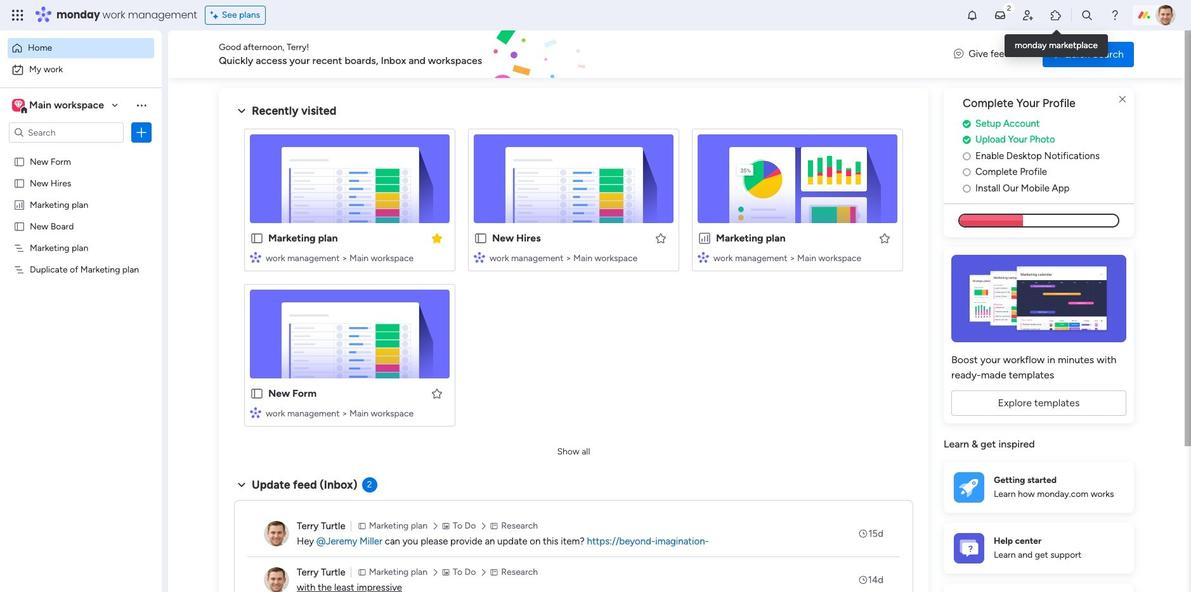 Task type: vqa. For each thing, say whether or not it's contained in the screenshot.
'Add to favorites' Icon related to Public board icon related to component icon
yes



Task type: describe. For each thing, give the bounding box(es) containing it.
1 vertical spatial terry turtle image
[[264, 568, 289, 593]]

2 vertical spatial public board image
[[474, 232, 488, 246]]

search everything image
[[1081, 9, 1094, 22]]

options image
[[135, 126, 148, 139]]

circle o image
[[963, 168, 972, 177]]

0 vertical spatial terry turtle image
[[1156, 5, 1177, 25]]

remove from favorites image
[[431, 232, 444, 245]]

terry turtle image
[[264, 522, 289, 547]]

workspace options image
[[135, 99, 148, 112]]

help center element
[[944, 523, 1135, 574]]

1 circle o image from the top
[[963, 152, 972, 161]]

see plans image
[[211, 8, 222, 22]]

monday marketplace image
[[1050, 9, 1063, 22]]

templates image image
[[956, 255, 1123, 343]]

quick search results list box
[[234, 119, 914, 442]]

workspace image
[[12, 98, 25, 112]]

2 vertical spatial option
[[0, 150, 162, 153]]

v2 bolt switch image
[[1054, 47, 1061, 61]]

Search in workspace field
[[27, 125, 106, 140]]

workspace selection element
[[12, 98, 106, 114]]

0 vertical spatial public board image
[[13, 155, 25, 168]]

public board image for first component icon from the bottom
[[250, 387, 264, 401]]

help image
[[1109, 9, 1122, 22]]

1 vertical spatial add to favorites image
[[431, 387, 444, 400]]



Task type: locate. For each thing, give the bounding box(es) containing it.
terry turtle image down terry turtle icon
[[264, 568, 289, 593]]

0 vertical spatial component image
[[250, 252, 261, 263]]

check circle image
[[963, 119, 972, 129], [963, 135, 972, 145]]

update feed image
[[994, 9, 1007, 22]]

0 horizontal spatial add to favorites image
[[431, 387, 444, 400]]

0 vertical spatial add to favorites image
[[655, 232, 668, 245]]

public board image
[[13, 220, 25, 232], [250, 232, 264, 246], [250, 387, 264, 401]]

circle o image up circle o image
[[963, 152, 972, 161]]

0 vertical spatial check circle image
[[963, 119, 972, 129]]

dapulse x slim image
[[1116, 92, 1131, 107]]

close recently visited image
[[234, 103, 249, 119]]

terry turtle image right help image at top right
[[1156, 5, 1177, 25]]

1 check circle image from the top
[[963, 119, 972, 129]]

add to favorites image
[[879, 232, 892, 245]]

2 check circle image from the top
[[963, 135, 972, 145]]

list box
[[0, 148, 162, 452]]

2 element
[[362, 478, 377, 493]]

1 vertical spatial circle o image
[[963, 184, 972, 193]]

1 horizontal spatial add to favorites image
[[655, 232, 668, 245]]

2 component image from the top
[[250, 407, 261, 419]]

v2 user feedback image
[[955, 47, 964, 61]]

1 vertical spatial check circle image
[[963, 135, 972, 145]]

workspace image
[[14, 98, 23, 112]]

1 vertical spatial public board image
[[13, 177, 25, 189]]

invite members image
[[1022, 9, 1035, 22]]

public board image for first component icon from the top
[[250, 232, 264, 246]]

notifications image
[[967, 9, 979, 22]]

2 circle o image from the top
[[963, 184, 972, 193]]

terry turtle image
[[1156, 5, 1177, 25], [264, 568, 289, 593]]

option
[[8, 38, 154, 58], [8, 60, 154, 80], [0, 150, 162, 153]]

public dashboard image
[[13, 199, 25, 211]]

0 vertical spatial option
[[8, 38, 154, 58]]

0 vertical spatial circle o image
[[963, 152, 972, 161]]

circle o image down circle o image
[[963, 184, 972, 193]]

1 horizontal spatial terry turtle image
[[1156, 5, 1177, 25]]

0 horizontal spatial terry turtle image
[[264, 568, 289, 593]]

1 vertical spatial component image
[[250, 407, 261, 419]]

add to favorites image
[[655, 232, 668, 245], [431, 387, 444, 400]]

circle o image
[[963, 152, 972, 161], [963, 184, 972, 193]]

getting started element
[[944, 463, 1135, 513]]

2 image
[[1004, 1, 1015, 15]]

select product image
[[11, 9, 24, 22]]

public board image
[[13, 155, 25, 168], [13, 177, 25, 189], [474, 232, 488, 246]]

close update feed (inbox) image
[[234, 478, 249, 493]]

1 component image from the top
[[250, 252, 261, 263]]

1 vertical spatial option
[[8, 60, 154, 80]]

public dashboard image
[[698, 232, 712, 246]]

component image
[[250, 252, 261, 263], [250, 407, 261, 419]]



